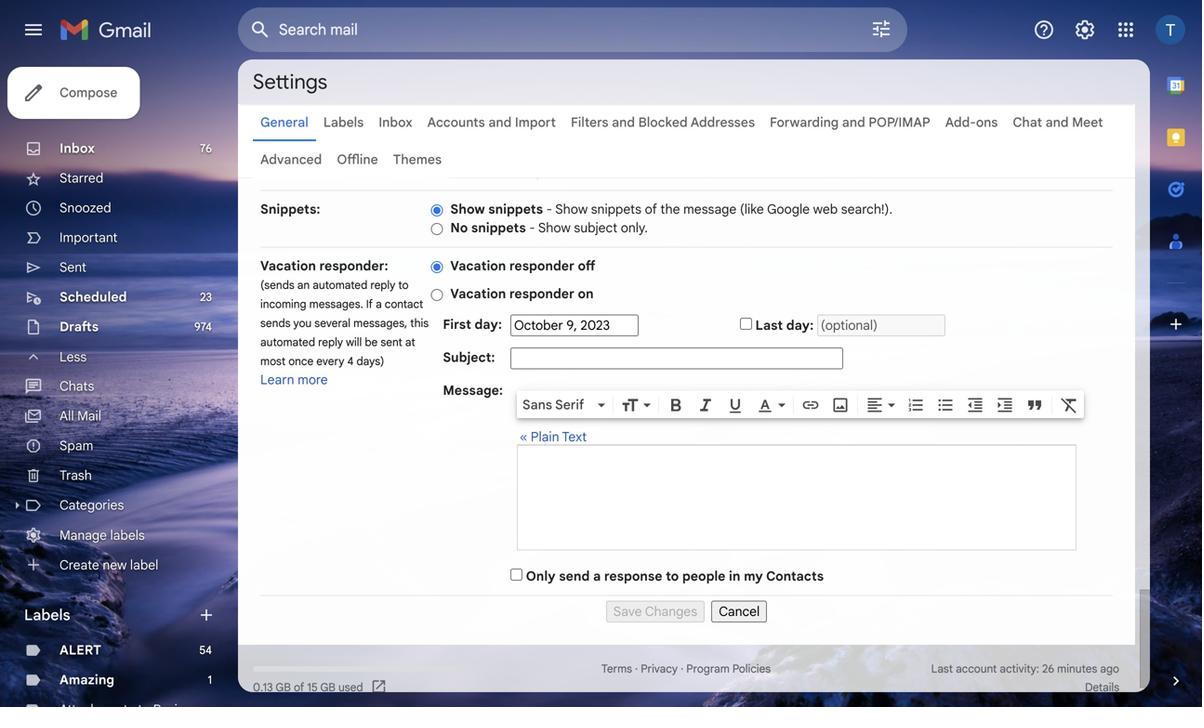 Task type: vqa. For each thing, say whether or not it's contained in the screenshot.
Sounds
no



Task type: describe. For each thing, give the bounding box(es) containing it.
day: for last day:
[[786, 318, 814, 334]]

italic ‪(⌘i)‬ image
[[697, 396, 715, 415]]

compose button
[[7, 67, 140, 119]]

2 gb from the left
[[320, 681, 336, 695]]

important
[[60, 230, 118, 246]]

main menu image
[[22, 19, 45, 41]]

create new label link
[[60, 557, 158, 574]]

mail
[[77, 408, 101, 425]]

offline
[[337, 152, 378, 168]]

add-ons link
[[945, 114, 998, 131]]

messages,
[[353, 317, 407, 331]]

arrow
[[1078, 145, 1112, 161]]

spam
[[60, 438, 93, 454]]

support image
[[1033, 19, 1055, 41]]

labels link
[[323, 114, 364, 131]]

4
[[347, 355, 354, 369]]

search mail image
[[244, 13, 277, 46]]

formatting options toolbar
[[517, 391, 1084, 418]]

1 vertical spatial automated
[[260, 336, 315, 350]]

inbox for inbox 'link' to the right
[[379, 114, 413, 131]]

26
[[1042, 663, 1055, 677]]

program policies link
[[686, 663, 771, 677]]

« plain text
[[520, 429, 587, 445]]

filters and blocked addresses link
[[571, 114, 755, 131]]

terms
[[602, 663, 632, 677]]

amazing link
[[60, 672, 114, 689]]

quote ‪(⌘⇧9)‬ image
[[1026, 396, 1044, 415]]

response
[[604, 569, 663, 585]]

last day:
[[756, 318, 814, 334]]

off
[[578, 258, 596, 274]]

to left people
[[666, 569, 679, 585]]

remove formatting ‪(⌘\)‬ image
[[1060, 396, 1079, 415]]

(not
[[887, 145, 911, 161]]

advanced link
[[260, 152, 322, 168]]

minutes
[[1057, 663, 1098, 677]]

drafts link
[[60, 319, 99, 335]]

» ) by messages sent only to me.
[[458, 163, 652, 179]]

themes link
[[393, 152, 442, 168]]

Search mail text field
[[279, 20, 818, 39]]

be
[[365, 336, 378, 350]]

1 gb from the left
[[276, 681, 291, 695]]

Last day: checkbox
[[740, 318, 752, 330]]

show snippets - show snippets of the message (like google web search!).
[[450, 201, 893, 218]]

settings
[[253, 69, 327, 95]]

0 vertical spatial automated
[[313, 279, 368, 292]]

sans serif option
[[519, 396, 594, 415]]

details
[[1085, 681, 1120, 695]]

will
[[346, 336, 362, 350]]

amazing
[[60, 672, 114, 689]]

drafts
[[60, 319, 99, 335]]

people
[[682, 569, 726, 585]]

No snippets radio
[[431, 222, 443, 236]]

list),
[[970, 145, 995, 161]]

ons
[[976, 114, 998, 131]]

labels for labels "link"
[[323, 114, 364, 131]]

more
[[298, 372, 328, 388]]

link ‪(⌘k)‬ image
[[802, 396, 820, 415]]

inbox link inside labels navigation
[[60, 140, 95, 157]]

responder for on
[[510, 286, 575, 302]]

974
[[194, 320, 212, 334]]

to left me.
[[616, 163, 628, 179]]

no snippets - show subject only.
[[450, 220, 648, 236]]

only
[[526, 569, 556, 585]]

google
[[767, 201, 810, 218]]

Show snippets radio
[[431, 203, 443, 217]]

all mail
[[60, 408, 101, 425]]

alert
[[60, 643, 101, 659]]

snippets up only.
[[591, 201, 642, 218]]

last for last day:
[[756, 318, 783, 334]]

0 horizontal spatial my
[[744, 569, 763, 585]]

54
[[199, 644, 212, 658]]

all mail link
[[60, 408, 101, 425]]

labels
[[110, 527, 145, 544]]

vacation responder on
[[450, 286, 594, 302]]

forwarding and pop/imap link
[[770, 114, 931, 131]]

a right (not
[[914, 145, 921, 161]]

show up no
[[450, 201, 485, 218]]

0.13
[[253, 681, 273, 695]]

only.
[[621, 220, 648, 236]]

responder for off
[[510, 258, 575, 274]]

serif
[[555, 397, 584, 413]]

Vacation responder on radio
[[431, 288, 443, 302]]

accounts and import link
[[427, 114, 556, 131]]

snoozed
[[60, 200, 111, 216]]

labels for labels heading
[[24, 606, 70, 625]]

accounts
[[427, 114, 485, 131]]

important link
[[60, 230, 118, 246]]

chat
[[1013, 114, 1042, 131]]

navigation containing save changes
[[260, 597, 1113, 623]]

search!).
[[841, 201, 893, 218]]

pop/imap
[[869, 114, 931, 131]]

save
[[614, 604, 642, 620]]

1 horizontal spatial sent
[[559, 163, 584, 179]]

forwarding
[[770, 114, 839, 131]]

a right send
[[593, 569, 601, 585]]

by inside ) by messages sent to my address (not a mailing list), and a double arrow (
[[690, 145, 705, 161]]

scheduled link
[[60, 289, 127, 305]]

address
[[836, 145, 883, 161]]

categories
[[60, 498, 124, 514]]

less button
[[0, 342, 223, 372]]

send
[[559, 569, 590, 585]]

insert image image
[[831, 396, 850, 415]]

label
[[130, 557, 158, 574]]

Vacation responder off radio
[[431, 260, 443, 274]]

sent link
[[60, 259, 86, 276]]

add-ons
[[945, 114, 998, 131]]

follow link to manage storage image
[[371, 679, 389, 697]]

cancel
[[719, 604, 760, 620]]

sends
[[260, 317, 291, 331]]

gmail image
[[60, 11, 161, 48]]

1 vertical spatial messages
[[496, 163, 556, 179]]

sent inside ) by messages sent to my address (not a mailing list), and a double arrow (
[[771, 145, 796, 161]]

1 horizontal spatial reply
[[370, 279, 396, 292]]

vacation for vacation responder off
[[450, 258, 506, 274]]

sent inside vacation responder: (sends an automated reply to incoming messages. if a contact sends you several messages, this automated reply will be sent at most once every 4 days) learn more
[[381, 336, 403, 350]]

indent less ‪(⌘[)‬ image
[[966, 396, 985, 415]]

mailing
[[925, 145, 967, 161]]

snippets for show subject only.
[[471, 220, 526, 236]]

message:
[[443, 383, 503, 399]]

an
[[297, 279, 310, 292]]

bulleted list ‪(⌘⇧8)‬ image
[[936, 396, 955, 415]]

only send a response to people in my contacts
[[526, 569, 824, 585]]



Task type: locate. For each thing, give the bounding box(es) containing it.
advanced search options image
[[863, 10, 900, 47]]

sent
[[771, 145, 796, 161], [559, 163, 584, 179], [381, 336, 403, 350]]

inbox up starred
[[60, 140, 95, 157]]

1 vertical spatial sent
[[559, 163, 584, 179]]

inbox
[[379, 114, 413, 131], [60, 140, 95, 157]]

Vacation responder text field
[[518, 455, 1076, 541]]

76
[[200, 142, 212, 156]]

) right »
[[470, 163, 475, 179]]

and for forwarding
[[842, 114, 865, 131]]

1 horizontal spatial -
[[546, 201, 552, 218]]

this
[[410, 317, 429, 331]]

chats
[[60, 378, 94, 395]]

and for chat
[[1046, 114, 1069, 131]]

tab list
[[1150, 60, 1202, 641]]

trash
[[60, 468, 92, 484]]

every
[[316, 355, 344, 369]]

indent more ‪(⌘])‬ image
[[996, 396, 1015, 415]]

vacation responder: (sends an automated reply to incoming messages. if a contact sends you several messages, this automated reply will be sent at most once every 4 days) learn more
[[260, 258, 429, 388]]

several
[[315, 317, 351, 331]]

1 horizontal spatial day:
[[786, 318, 814, 334]]

snippets for show snippets of the message (like google web search!).
[[488, 201, 543, 218]]

0 vertical spatial of
[[645, 201, 657, 218]]

labels navigation
[[0, 60, 238, 708]]

starred link
[[60, 170, 103, 186]]

show for show snippets
[[555, 201, 588, 218]]

1 vertical spatial last
[[931, 663, 953, 677]]

sent down forwarding
[[771, 145, 796, 161]]

0 horizontal spatial -
[[529, 220, 535, 236]]

general
[[260, 114, 309, 131]]

0 horizontal spatial inbox
[[60, 140, 95, 157]]

1 vertical spatial inbox link
[[60, 140, 95, 157]]

only
[[588, 163, 612, 179]]

0 horizontal spatial last
[[756, 318, 783, 334]]

learn
[[260, 372, 294, 388]]

spam link
[[60, 438, 93, 454]]

Subject text field
[[511, 348, 843, 370]]

inbox link up themes link on the left top of the page
[[379, 114, 413, 131]]

show left subject
[[538, 220, 571, 236]]

1 vertical spatial responder
[[510, 286, 575, 302]]

- for show subject only.
[[529, 220, 535, 236]]

1 horizontal spatial my
[[815, 145, 833, 161]]

no
[[450, 220, 468, 236]]

- up no snippets - show subject only.
[[546, 201, 552, 218]]

·
[[635, 663, 638, 677], [681, 663, 684, 677]]

day: right first
[[475, 316, 502, 333]]

if
[[366, 298, 373, 312]]

1 vertical spatial -
[[529, 220, 535, 236]]

privacy link
[[641, 663, 678, 677]]

2 · from the left
[[681, 663, 684, 677]]

messages down import in the left top of the page
[[496, 163, 556, 179]]

responder down the vacation responder off
[[510, 286, 575, 302]]

import
[[515, 114, 556, 131]]

offline link
[[337, 152, 378, 168]]

policies
[[733, 663, 771, 677]]

0 vertical spatial messages
[[708, 145, 768, 161]]

of inside 'footer'
[[294, 681, 304, 695]]

responder:
[[319, 258, 388, 274]]

2 horizontal spatial sent
[[771, 145, 796, 161]]

2 responder from the top
[[510, 286, 575, 302]]

last inside last account activity: 26 minutes ago details
[[931, 663, 953, 677]]

a right if
[[376, 298, 382, 312]]

contacts
[[766, 569, 824, 585]]

the
[[661, 201, 680, 218]]

1 horizontal spatial last
[[931, 663, 953, 677]]

sans serif
[[523, 397, 584, 413]]

0 horizontal spatial gb
[[276, 681, 291, 695]]

a inside vacation responder: (sends an automated reply to incoming messages. if a contact sends you several messages, this automated reply will be sent at most once every 4 days) learn more
[[376, 298, 382, 312]]

messages inside ) by messages sent to my address (not a mailing list), and a double arrow (
[[708, 145, 768, 161]]

0 horizontal spatial ·
[[635, 663, 638, 677]]

chat and meet
[[1013, 114, 1103, 131]]

day: right last day: option
[[786, 318, 814, 334]]

1 horizontal spatial )
[[683, 145, 687, 161]]

vacation up the first day:
[[450, 286, 506, 302]]

2 vertical spatial sent
[[381, 336, 403, 350]]

1 horizontal spatial messages
[[708, 145, 768, 161]]

first
[[443, 316, 471, 333]]

snippets up no snippets - show subject only.
[[488, 201, 543, 218]]

0 vertical spatial inbox
[[379, 114, 413, 131]]

chats link
[[60, 378, 94, 395]]

by down 'addresses'
[[690, 145, 705, 161]]

bold ‪(⌘b)‬ image
[[667, 396, 685, 415]]

reply up every
[[318, 336, 343, 350]]

1 horizontal spatial gb
[[320, 681, 336, 695]]

0 horizontal spatial of
[[294, 681, 304, 695]]

chat and meet link
[[1013, 114, 1103, 131]]

and left import in the left top of the page
[[489, 114, 512, 131]]

double
[[1034, 145, 1075, 161]]

trash link
[[60, 468, 92, 484]]

inbox inside labels navigation
[[60, 140, 95, 157]]

- up the vacation responder off
[[529, 220, 535, 236]]

0 vertical spatial labels
[[323, 114, 364, 131]]

me.
[[631, 163, 652, 179]]

in
[[729, 569, 741, 585]]

gb right the 15 at the left of the page
[[320, 681, 336, 695]]

inbox for inbox 'link' inside the labels navigation
[[60, 140, 95, 157]]

to inside vacation responder: (sends an automated reply to incoming messages. if a contact sends you several messages, this automated reply will be sent at most once every 4 days) learn more
[[398, 279, 409, 292]]

1 horizontal spatial of
[[645, 201, 657, 218]]

labels up the alert link
[[24, 606, 70, 625]]

themes
[[393, 152, 442, 168]]

0 horizontal spatial labels
[[24, 606, 70, 625]]

inbox link up starred
[[60, 140, 95, 157]]

1 vertical spatial by
[[478, 163, 493, 179]]

and right chat
[[1046, 114, 1069, 131]]

sent left only
[[559, 163, 584, 179]]

vacation up (sends
[[260, 258, 316, 274]]

vacation for vacation responder on
[[450, 286, 506, 302]]

0 vertical spatial )
[[683, 145, 687, 161]]

footer
[[238, 660, 1135, 697]]

0 horizontal spatial inbox link
[[60, 140, 95, 157]]

save changes button
[[606, 601, 705, 623]]

a left double
[[1024, 145, 1031, 161]]

0 horizontal spatial sent
[[381, 336, 403, 350]]

1 responder from the top
[[510, 258, 575, 274]]

1 vertical spatial of
[[294, 681, 304, 695]]

sent left the at
[[381, 336, 403, 350]]

filters and blocked addresses
[[571, 114, 755, 131]]

1 vertical spatial labels
[[24, 606, 70, 625]]

1 horizontal spatial by
[[690, 145, 705, 161]]

labels inside navigation
[[24, 606, 70, 625]]

show for no snippets
[[538, 220, 571, 236]]

vacation
[[260, 258, 316, 274], [450, 258, 506, 274], [450, 286, 506, 302]]

0.13 gb of 15 gb used
[[253, 681, 363, 695]]

at
[[405, 336, 415, 350]]

reply
[[370, 279, 396, 292], [318, 336, 343, 350]]

meet
[[1072, 114, 1103, 131]]

last right last day: option
[[756, 318, 783, 334]]

and right list), at right
[[998, 145, 1020, 161]]

program
[[686, 663, 730, 677]]

- for show snippets of the message (like google web search!).
[[546, 201, 552, 218]]

0 vertical spatial by
[[690, 145, 705, 161]]

reply up if
[[370, 279, 396, 292]]

Only send a response to people in my Contacts checkbox
[[511, 569, 523, 581]]

settings image
[[1074, 19, 1096, 41]]

1 horizontal spatial inbox
[[379, 114, 413, 131]]

vacation for vacation responder: (sends an automated reply to incoming messages. if a contact sends you several messages, this automated reply will be sent at most once every 4 days) learn more
[[260, 258, 316, 274]]

used
[[338, 681, 363, 695]]

my
[[815, 145, 833, 161], [744, 569, 763, 585]]

1 horizontal spatial inbox link
[[379, 114, 413, 131]]

snippets right no
[[471, 220, 526, 236]]

day: for first day:
[[475, 316, 502, 333]]

0 vertical spatial -
[[546, 201, 552, 218]]

my left the address
[[815, 145, 833, 161]]

0 vertical spatial sent
[[771, 145, 796, 161]]

snippets
[[488, 201, 543, 218], [591, 201, 642, 218], [471, 220, 526, 236]]

of left the 15 at the left of the page
[[294, 681, 304, 695]]

scheduled
[[60, 289, 127, 305]]

0 vertical spatial last
[[756, 318, 783, 334]]

automated down the 'sends'
[[260, 336, 315, 350]]

my inside ) by messages sent to my address (not a mailing list), and a double arrow (
[[815, 145, 833, 161]]

0 vertical spatial my
[[815, 145, 833, 161]]

accounts and import
[[427, 114, 556, 131]]

labels heading
[[24, 606, 197, 625]]

and inside ) by messages sent to my address (not a mailing list), and a double arrow (
[[998, 145, 1020, 161]]

numbered list ‪(⌘⇧7)‬ image
[[907, 396, 925, 415]]

to inside ) by messages sent to my address (not a mailing list), and a double arrow (
[[800, 145, 812, 161]]

messages.
[[309, 298, 363, 312]]

categories link
[[60, 498, 124, 514]]

1 horizontal spatial labels
[[323, 114, 364, 131]]

0 vertical spatial inbox link
[[379, 114, 413, 131]]

navigation
[[260, 597, 1113, 623]]

advanced
[[260, 152, 322, 168]]

footer containing terms
[[238, 660, 1135, 697]]

labels up offline link
[[323, 114, 364, 131]]

of
[[645, 201, 657, 218], [294, 681, 304, 695]]

activity:
[[1000, 663, 1040, 677]]

and for accounts
[[489, 114, 512, 131]]

1 vertical spatial )
[[470, 163, 475, 179]]

1
[[208, 674, 212, 688]]

learn more link
[[260, 372, 328, 388]]

last left the account
[[931, 663, 953, 677]]

0 horizontal spatial messages
[[496, 163, 556, 179]]

inbox up themes link on the left top of the page
[[379, 114, 413, 131]]

1 · from the left
[[635, 663, 638, 677]]

to down forwarding
[[800, 145, 812, 161]]

) inside ) by messages sent to my address (not a mailing list), and a double arrow (
[[683, 145, 687, 161]]

last
[[756, 318, 783, 334], [931, 663, 953, 677]]

1 horizontal spatial ·
[[681, 663, 684, 677]]

(like
[[740, 201, 764, 218]]

0 vertical spatial responder
[[510, 258, 575, 274]]

1 vertical spatial my
[[744, 569, 763, 585]]

and up the address
[[842, 114, 865, 131]]

) by messages sent to my address (not a mailing list), and a double arrow (
[[450, 145, 1112, 179]]

my right in
[[744, 569, 763, 585]]

0 horizontal spatial day:
[[475, 316, 502, 333]]

of left the
[[645, 201, 657, 218]]

first day:
[[443, 316, 502, 333]]

0 vertical spatial reply
[[370, 279, 396, 292]]

) down blocked
[[683, 145, 687, 161]]

automated up messages. on the left
[[313, 279, 368, 292]]

· right privacy
[[681, 663, 684, 677]]

blocked
[[638, 114, 688, 131]]

0 horizontal spatial reply
[[318, 336, 343, 350]]

most
[[260, 355, 286, 369]]

vacation right vacation responder off radio
[[450, 258, 506, 274]]

privacy
[[641, 663, 678, 677]]

manage labels
[[60, 527, 145, 544]]

to
[[800, 145, 812, 161], [616, 163, 628, 179], [398, 279, 409, 292], [666, 569, 679, 585]]

gb right 0.13
[[276, 681, 291, 695]]

and for filters
[[612, 114, 635, 131]]

messages down 'addresses'
[[708, 145, 768, 161]]

(sends
[[260, 279, 295, 292]]

1 vertical spatial reply
[[318, 336, 343, 350]]

First day: text field
[[511, 315, 639, 337]]

message
[[684, 201, 737, 218]]

None search field
[[238, 7, 908, 52]]

· right terms
[[635, 663, 638, 677]]

vacation inside vacation responder: (sends an automated reply to incoming messages. if a contact sends you several messages, this automated reply will be sent at most once every 4 days) learn more
[[260, 258, 316, 274]]

responder up vacation responder on
[[510, 258, 575, 274]]

starred
[[60, 170, 103, 186]]

show up no snippets - show subject only.
[[555, 201, 588, 218]]

by right »
[[478, 163, 493, 179]]

create
[[60, 557, 99, 574]]

and right filters on the top
[[612, 114, 635, 131]]

to up contact
[[398, 279, 409, 292]]

Last day: text field
[[817, 315, 946, 337]]

snoozed link
[[60, 200, 111, 216]]

0 horizontal spatial )
[[470, 163, 475, 179]]

0 horizontal spatial by
[[478, 163, 493, 179]]

last for last account activity: 26 minutes ago details
[[931, 663, 953, 677]]

add-
[[945, 114, 976, 131]]

underline ‪(⌘u)‬ image
[[726, 397, 745, 415]]

compose
[[60, 85, 118, 101]]

1 vertical spatial inbox
[[60, 140, 95, 157]]

messages
[[708, 145, 768, 161], [496, 163, 556, 179]]

filters
[[571, 114, 609, 131]]

changes
[[645, 604, 697, 620]]



